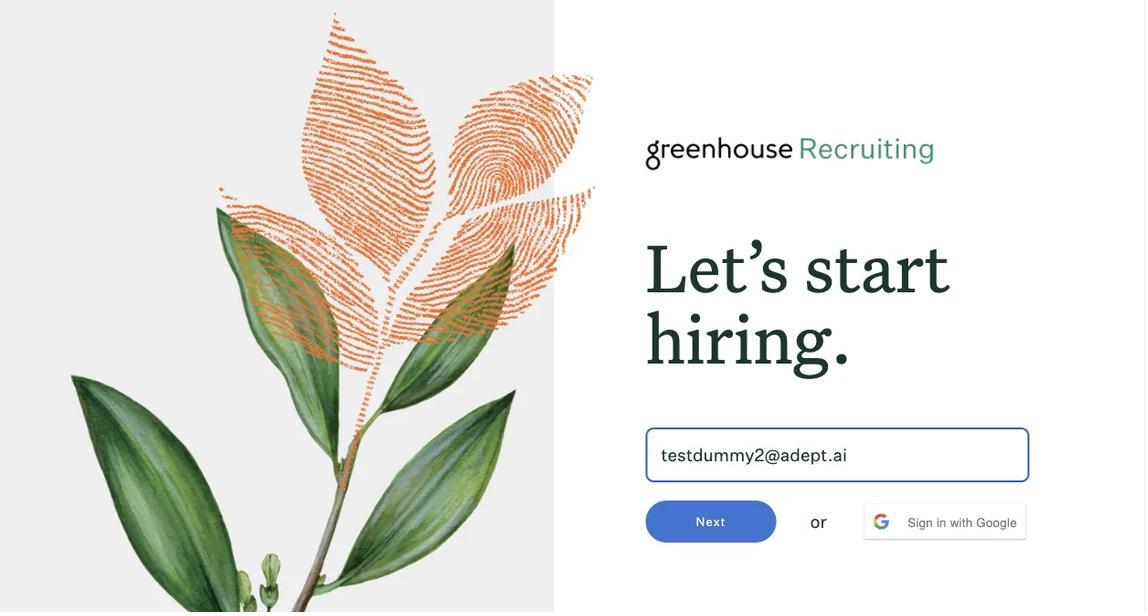 Task type: vqa. For each thing, say whether or not it's contained in the screenshot.
right ADDRESS
no



Task type: describe. For each thing, give the bounding box(es) containing it.
start
[[805, 222, 951, 310]]



Task type: locate. For each thing, give the bounding box(es) containing it.
let's start hiring.
[[646, 222, 951, 381]]

or
[[811, 511, 828, 533]]

Email email field
[[646, 428, 1030, 483]]

next button
[[646, 501, 777, 543]]

let's
[[646, 222, 790, 310]]

next
[[697, 515, 727, 529]]

hiring.
[[646, 294, 854, 381]]



